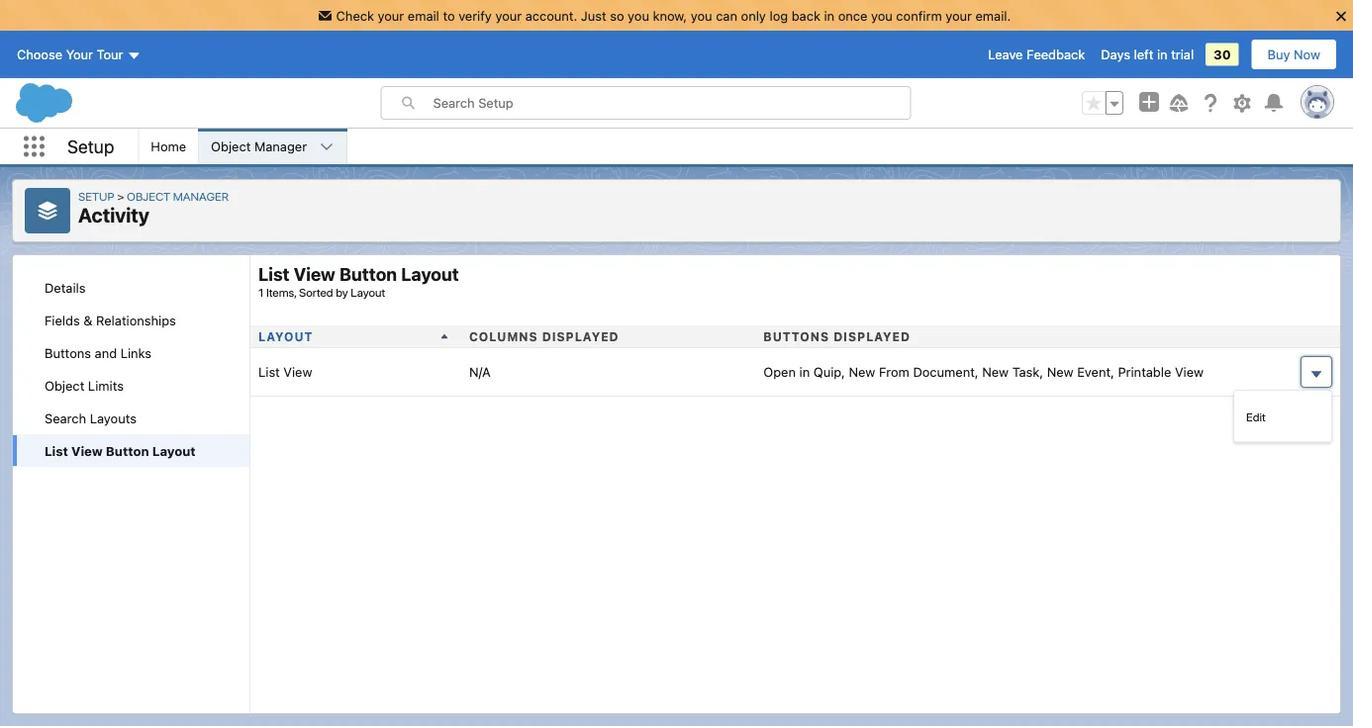 Task type: vqa. For each thing, say whether or not it's contained in the screenshot.
the topmost the Object Manager
yes



Task type: locate. For each thing, give the bounding box(es) containing it.
list inside list view button layout 'link'
[[45, 443, 68, 458]]

2 displayed from the left
[[834, 330, 911, 343]]

group
[[1082, 91, 1123, 115]]

buttons for buttons and links
[[45, 345, 91, 360]]

object manager link down home
[[127, 189, 229, 203]]

columns displayed
[[469, 330, 619, 343]]

setup up activity
[[78, 189, 114, 203]]

object for 'object limits' "link"
[[45, 378, 84, 393]]

email.
[[975, 8, 1011, 23]]

object inside "link"
[[45, 378, 84, 393]]

document,
[[913, 365, 979, 380]]

check
[[336, 8, 374, 23]]

30
[[1214, 47, 1231, 62]]

2 your from the left
[[495, 8, 522, 23]]

1 vertical spatial object manager
[[127, 189, 229, 203]]

1 horizontal spatial in
[[824, 8, 835, 23]]

edit
[[1246, 410, 1266, 424]]

edit link
[[1234, 399, 1331, 434]]

2 horizontal spatial your
[[945, 8, 972, 23]]

object manager link right home link
[[199, 129, 319, 164]]

1 horizontal spatial button
[[339, 264, 397, 285]]

open
[[763, 365, 796, 380]]

object right home link
[[211, 139, 251, 154]]

details
[[45, 280, 86, 295]]

in left quip,
[[799, 365, 810, 380]]

1 horizontal spatial buttons
[[763, 330, 829, 343]]

2 horizontal spatial new
[[1047, 365, 1074, 380]]

object manager link
[[199, 129, 319, 164], [127, 189, 229, 203]]

1 vertical spatial buttons
[[45, 345, 91, 360]]

displayed right the columns
[[542, 330, 619, 343]]

account.
[[525, 8, 577, 23]]

0 vertical spatial in
[[824, 8, 835, 23]]

0 vertical spatial list
[[258, 264, 290, 285]]

1 horizontal spatial you
[[691, 8, 712, 23]]

1 horizontal spatial displayed
[[834, 330, 911, 343]]

view down layout link
[[283, 365, 312, 380]]

columns
[[469, 330, 538, 343]]

0 horizontal spatial displayed
[[542, 330, 619, 343]]

setup link
[[78, 189, 127, 203]]

button for list view button layout 1 items, sorted by layout
[[339, 264, 397, 285]]

1 horizontal spatial your
[[495, 8, 522, 23]]

view right printable
[[1175, 365, 1204, 380]]

Search Setup text field
[[433, 87, 910, 119]]

0 horizontal spatial you
[[628, 8, 649, 23]]

1 horizontal spatial new
[[982, 365, 1009, 380]]

from
[[879, 365, 909, 380]]

displayed inside buttons displayed element
[[834, 330, 911, 343]]

view inside 'link'
[[71, 443, 103, 458]]

2 horizontal spatial in
[[1157, 47, 1168, 62]]

buttons up open
[[763, 330, 829, 343]]

layouts
[[90, 411, 137, 426]]

1 horizontal spatial manager
[[254, 139, 307, 154]]

button inside list view button layout 'link'
[[106, 443, 149, 458]]

setup
[[67, 136, 114, 157], [78, 189, 114, 203]]

new right the task,
[[1047, 365, 1074, 380]]

1 horizontal spatial object
[[127, 189, 170, 203]]

buttons
[[763, 330, 829, 343], [45, 345, 91, 360]]

you
[[628, 8, 649, 23], [691, 8, 712, 23], [871, 8, 893, 23]]

view for list view button layout
[[71, 443, 103, 458]]

buttons displayed
[[763, 330, 911, 343]]

displayed for buttons displayed
[[834, 330, 911, 343]]

button for list view button layout
[[106, 443, 149, 458]]

2 you from the left
[[691, 8, 712, 23]]

verify
[[458, 8, 492, 23]]

layout
[[401, 264, 459, 285], [351, 286, 385, 299], [258, 330, 313, 343], [152, 443, 196, 458]]

list up items, in the left top of the page
[[258, 264, 290, 285]]

displayed inside columns displayed element
[[542, 330, 619, 343]]

0 vertical spatial object
[[211, 139, 251, 154]]

buy
[[1267, 47, 1290, 62]]

list for list view
[[258, 365, 280, 380]]

new
[[849, 365, 875, 380], [982, 365, 1009, 380], [1047, 365, 1074, 380]]

setup up "setup" link
[[67, 136, 114, 157]]

fields
[[45, 313, 80, 328]]

1 vertical spatial list
[[258, 365, 280, 380]]

object up search
[[45, 378, 84, 393]]

view up sorted
[[294, 264, 335, 285]]

2 horizontal spatial you
[[871, 8, 893, 23]]

button
[[339, 264, 397, 285], [106, 443, 149, 458]]

3 you from the left
[[871, 8, 893, 23]]

buttons and links
[[45, 345, 152, 360]]

object manager down home
[[127, 189, 229, 203]]

view down search layouts on the left of the page
[[71, 443, 103, 458]]

can
[[716, 8, 737, 23]]

displayed for columns displayed
[[542, 330, 619, 343]]

choose your tour button
[[16, 39, 142, 70]]

leave feedback link
[[988, 47, 1085, 62]]

0 vertical spatial manager
[[254, 139, 307, 154]]

now
[[1294, 47, 1320, 62]]

0 horizontal spatial in
[[799, 365, 810, 380]]

1 new from the left
[[849, 365, 875, 380]]

and
[[95, 345, 117, 360]]

fields & relationships link
[[13, 304, 249, 337]]

3 new from the left
[[1047, 365, 1074, 380]]

0 horizontal spatial object
[[45, 378, 84, 393]]

button up by
[[339, 264, 397, 285]]

0 vertical spatial button
[[339, 264, 397, 285]]

1 vertical spatial button
[[106, 443, 149, 458]]

view inside list view button layout 1 items, sorted by layout
[[294, 264, 335, 285]]

0 vertical spatial buttons
[[763, 330, 829, 343]]

choose your tour
[[17, 47, 123, 62]]

you right once
[[871, 8, 893, 23]]

your left email.
[[945, 8, 972, 23]]

you left can
[[691, 8, 712, 23]]

you right 'so'
[[628, 8, 649, 23]]

2 vertical spatial in
[[799, 365, 810, 380]]

feedback
[[1026, 47, 1085, 62]]

tab list
[[13, 271, 249, 467]]

sorted
[[299, 286, 333, 299]]

0 horizontal spatial manager
[[173, 189, 229, 203]]

buttons down fields at the top left
[[45, 345, 91, 360]]

by
[[336, 286, 348, 299]]

view for list view
[[283, 365, 312, 380]]

event,
[[1077, 365, 1114, 380]]

0 vertical spatial setup
[[67, 136, 114, 157]]

object
[[211, 139, 251, 154], [127, 189, 170, 203], [45, 378, 84, 393]]

list down search
[[45, 443, 68, 458]]

list for list view button layout
[[45, 443, 68, 458]]

object up activity
[[127, 189, 170, 203]]

object manager
[[211, 139, 307, 154], [127, 189, 229, 203]]

3 your from the left
[[945, 8, 972, 23]]

manager
[[254, 139, 307, 154], [173, 189, 229, 203]]

buttons inside "link"
[[45, 345, 91, 360]]

your right the "verify"
[[495, 8, 522, 23]]

in right left
[[1157, 47, 1168, 62]]

quip,
[[813, 365, 845, 380]]

0 horizontal spatial button
[[106, 443, 149, 458]]

your
[[378, 8, 404, 23], [495, 8, 522, 23], [945, 8, 972, 23]]

new left from
[[849, 365, 875, 380]]

0 vertical spatial object manager link
[[199, 129, 319, 164]]

list down layout link
[[258, 365, 280, 380]]

in
[[824, 8, 835, 23], [1157, 47, 1168, 62], [799, 365, 810, 380]]

object for bottom object manager link
[[127, 189, 170, 203]]

0 horizontal spatial buttons
[[45, 345, 91, 360]]

in right back
[[824, 8, 835, 23]]

button down search layouts link
[[106, 443, 149, 458]]

printable
[[1118, 365, 1171, 380]]

2 new from the left
[[982, 365, 1009, 380]]

1 vertical spatial in
[[1157, 47, 1168, 62]]

displayed up from
[[834, 330, 911, 343]]

once
[[838, 8, 867, 23]]

object manager right home link
[[211, 139, 307, 154]]

your left 'email'
[[378, 8, 404, 23]]

2 horizontal spatial object
[[211, 139, 251, 154]]

displayed
[[542, 330, 619, 343], [834, 330, 911, 343]]

task,
[[1012, 365, 1043, 380]]

view
[[294, 264, 335, 285], [283, 365, 312, 380], [1175, 365, 1204, 380], [71, 443, 103, 458]]

new left the task,
[[982, 365, 1009, 380]]

2 vertical spatial list
[[45, 443, 68, 458]]

1 displayed from the left
[[542, 330, 619, 343]]

1 vertical spatial object
[[127, 189, 170, 203]]

list
[[258, 264, 290, 285], [258, 365, 280, 380], [45, 443, 68, 458]]

2 vertical spatial object
[[45, 378, 84, 393]]

items,
[[266, 286, 296, 299]]

list inside list view button layout 1 items, sorted by layout
[[258, 264, 290, 285]]

0 horizontal spatial new
[[849, 365, 875, 380]]

0 horizontal spatial your
[[378, 8, 404, 23]]

button inside list view button layout 1 items, sorted by layout
[[339, 264, 397, 285]]

details link
[[13, 271, 249, 304]]

object limits
[[45, 378, 124, 393]]



Task type: describe. For each thing, give the bounding box(es) containing it.
so
[[610, 8, 624, 23]]

email
[[408, 8, 439, 23]]

search layouts
[[45, 411, 137, 426]]

relationships
[[96, 313, 176, 328]]

activity
[[78, 203, 149, 227]]

buttons displayed element
[[756, 326, 1246, 348]]

check your email to verify your account. just so you know, you can only log back in once you confirm your email.
[[336, 8, 1011, 23]]

actions element
[[1246, 326, 1340, 348]]

left
[[1134, 47, 1153, 62]]

0 vertical spatial object manager
[[211, 139, 307, 154]]

list view
[[258, 365, 312, 380]]

home
[[151, 139, 186, 154]]

trial
[[1171, 47, 1194, 62]]

buttons and links link
[[13, 337, 249, 369]]

back
[[792, 8, 820, 23]]

buttons for buttons displayed
[[763, 330, 829, 343]]

days
[[1101, 47, 1130, 62]]

&
[[83, 313, 92, 328]]

only
[[741, 8, 766, 23]]

list view button layout
[[45, 443, 196, 458]]

layout inside list view button layout 'link'
[[152, 443, 196, 458]]

choose
[[17, 47, 62, 62]]

home link
[[139, 129, 198, 164]]

links
[[120, 345, 152, 360]]

manager inside object manager link
[[254, 139, 307, 154]]

n/a
[[469, 365, 491, 380]]

columns displayed element
[[461, 326, 756, 348]]

list view button layout 1 items, sorted by layout
[[258, 264, 459, 299]]

1 vertical spatial object manager link
[[127, 189, 229, 203]]

view for list view button layout 1 items, sorted by layout
[[294, 264, 335, 285]]

log
[[770, 8, 788, 23]]

days left in trial
[[1101, 47, 1194, 62]]

fields & relationships
[[45, 313, 176, 328]]

1 vertical spatial setup
[[78, 189, 114, 203]]

1 your from the left
[[378, 8, 404, 23]]

to
[[443, 8, 455, 23]]

tab list containing details
[[13, 271, 249, 467]]

your
[[66, 47, 93, 62]]

just
[[581, 8, 606, 23]]

leave feedback
[[988, 47, 1085, 62]]

1 vertical spatial manager
[[173, 189, 229, 203]]

list for list view button layout 1 items, sorted by layout
[[258, 264, 290, 285]]

buy now
[[1267, 47, 1320, 62]]

1 you from the left
[[628, 8, 649, 23]]

search layouts link
[[13, 402, 249, 435]]

leave
[[988, 47, 1023, 62]]

list view button layout link
[[13, 435, 249, 467]]

know,
[[653, 8, 687, 23]]

tour
[[97, 47, 123, 62]]

1
[[258, 286, 264, 299]]

confirm
[[896, 8, 942, 23]]

object limits link
[[13, 369, 249, 402]]

search
[[45, 411, 86, 426]]

layout link
[[258, 330, 313, 343]]

buy now button
[[1251, 39, 1337, 70]]

open in quip, new from document, new task, new event, printable view
[[763, 365, 1204, 380]]

limits
[[88, 378, 124, 393]]



